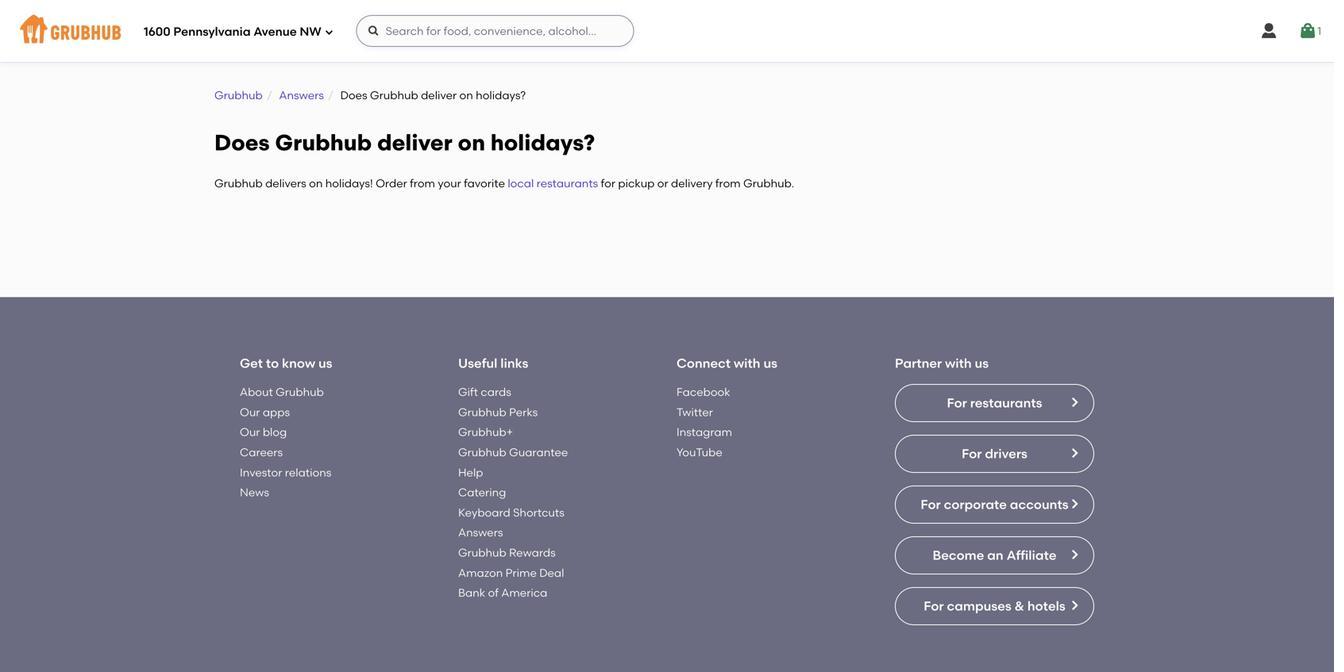 Task type: vqa. For each thing, say whether or not it's contained in the screenshot.
'For' inside the For corporate accounts link
yes



Task type: locate. For each thing, give the bounding box(es) containing it.
answers link
[[279, 89, 324, 102], [458, 527, 503, 540]]

holidays? up the local restaurants 'link'
[[491, 129, 595, 156]]

accounts
[[1010, 497, 1069, 513]]

local restaurants link
[[508, 177, 598, 190]]

on up "favorite"
[[458, 129, 485, 156]]

1 right image from the top
[[1069, 397, 1081, 409]]

1 with from the left
[[734, 356, 761, 372]]

Search for food, convenience, alcohol... search field
[[356, 15, 635, 47]]

1 vertical spatial answers
[[458, 527, 503, 540]]

investor relations link
[[240, 466, 332, 480]]

with for connect
[[734, 356, 761, 372]]

0 horizontal spatial svg image
[[325, 27, 334, 37]]

for down partner with us
[[947, 396, 968, 411]]

2 horizontal spatial svg image
[[1299, 21, 1318, 41]]

restaurants up drivers
[[971, 396, 1043, 411]]

5 right image from the top
[[1069, 600, 1081, 613]]

3 us from the left
[[975, 356, 989, 372]]

connect
[[677, 356, 731, 372]]

about grubhub link
[[240, 386, 324, 399]]

grubhub down know
[[276, 386, 324, 399]]

with right partner
[[946, 356, 972, 372]]

svg image
[[1260, 21, 1279, 41], [1299, 21, 1318, 41], [325, 27, 334, 37]]

holidays?
[[476, 89, 526, 102], [491, 129, 595, 156]]

does
[[341, 89, 368, 102], [215, 129, 270, 156]]

2 from from the left
[[716, 177, 741, 190]]

2 right image from the top
[[1069, 447, 1081, 460]]

us for partner with us
[[975, 356, 989, 372]]

news
[[240, 486, 269, 500]]

1 horizontal spatial svg image
[[1260, 21, 1279, 41]]

become an affiliate link
[[895, 537, 1095, 575]]

us
[[319, 356, 333, 372], [764, 356, 778, 372], [975, 356, 989, 372]]

holidays!
[[326, 177, 373, 190]]

1 vertical spatial restaurants
[[971, 396, 1043, 411]]

prime
[[506, 567, 537, 580]]

answers right grubhub link
[[279, 89, 324, 102]]

0 horizontal spatial us
[[319, 356, 333, 372]]

us right connect
[[764, 356, 778, 372]]

grubhub up the amazon
[[458, 547, 507, 560]]

get
[[240, 356, 263, 372]]

does grubhub deliver on holidays?
[[341, 89, 526, 102], [215, 129, 595, 156]]

2 with from the left
[[946, 356, 972, 372]]

from left your
[[410, 177, 435, 190]]

an
[[988, 548, 1004, 564]]

0 vertical spatial does
[[341, 89, 368, 102]]

answers link down "keyboard"
[[458, 527, 503, 540]]

1 vertical spatial does grubhub deliver on holidays?
[[215, 129, 595, 156]]

right image for for corporate accounts
[[1069, 498, 1081, 511]]

1 horizontal spatial us
[[764, 356, 778, 372]]

grubhub down gift cards link
[[458, 406, 507, 419]]

1 horizontal spatial with
[[946, 356, 972, 372]]

answers link right grubhub link
[[279, 89, 324, 102]]

grubhub left delivers
[[215, 177, 263, 190]]

careers link
[[240, 446, 283, 460]]

our blog link
[[240, 426, 287, 440]]

1 our from the top
[[240, 406, 260, 419]]

1 horizontal spatial answers
[[458, 527, 503, 540]]

with right connect
[[734, 356, 761, 372]]

us up for restaurants
[[975, 356, 989, 372]]

our
[[240, 406, 260, 419], [240, 426, 260, 440]]

holidays? down search for food, convenience, alcohol... search box
[[476, 89, 526, 102]]

guarantee
[[509, 446, 568, 460]]

catering link
[[458, 486, 506, 500]]

our up careers link
[[240, 426, 260, 440]]

1 vertical spatial deliver
[[377, 129, 453, 156]]

grubhub perks link
[[458, 406, 538, 419]]

answers down "keyboard"
[[458, 527, 503, 540]]

right image inside become an affiliate link
[[1069, 549, 1081, 562]]

answers inside gift cards grubhub perks grubhub+ grubhub guarantee help catering keyboard shortcuts answers grubhub rewards amazon prime deal bank of america
[[458, 527, 503, 540]]

1 horizontal spatial restaurants
[[971, 396, 1043, 411]]

1 vertical spatial does
[[215, 129, 270, 156]]

on down search for food, convenience, alcohol... search box
[[460, 89, 473, 102]]

corporate
[[944, 497, 1007, 513]]

&
[[1015, 599, 1025, 615]]

1
[[1318, 24, 1322, 38]]

us right know
[[319, 356, 333, 372]]

with for partner
[[946, 356, 972, 372]]

nw
[[300, 25, 322, 39]]

grubhub
[[215, 89, 263, 102], [370, 89, 418, 102], [275, 129, 372, 156], [215, 177, 263, 190], [276, 386, 324, 399], [458, 406, 507, 419], [458, 446, 507, 460], [458, 547, 507, 560]]

right image
[[1069, 397, 1081, 409], [1069, 447, 1081, 460], [1069, 498, 1081, 511], [1069, 549, 1081, 562], [1069, 600, 1081, 613]]

answers
[[279, 89, 324, 102], [458, 527, 503, 540]]

for
[[947, 396, 968, 411], [962, 447, 982, 462], [921, 497, 941, 513], [924, 599, 944, 615]]

0 vertical spatial restaurants
[[537, 177, 598, 190]]

1600
[[144, 25, 171, 39]]

grubhub delivers on holidays! order from your favorite local restaurants for pickup or delivery from grubhub.
[[215, 177, 795, 190]]

for for for corporate accounts
[[921, 497, 941, 513]]

become an affiliate
[[933, 548, 1057, 564]]

0 horizontal spatial with
[[734, 356, 761, 372]]

right image for for campuses & hotels
[[1069, 600, 1081, 613]]

from
[[410, 177, 435, 190], [716, 177, 741, 190]]

1 vertical spatial answers link
[[458, 527, 503, 540]]

for corporate accounts link
[[895, 486, 1095, 524]]

youtube link
[[677, 446, 723, 460]]

right image inside the for restaurants link
[[1069, 397, 1081, 409]]

0 vertical spatial our
[[240, 406, 260, 419]]

4 right image from the top
[[1069, 549, 1081, 562]]

right image inside for corporate accounts link
[[1069, 498, 1081, 511]]

deliver
[[421, 89, 457, 102], [377, 129, 453, 156]]

instagram
[[677, 426, 733, 440]]

0 vertical spatial deliver
[[421, 89, 457, 102]]

grubhub down svg image
[[370, 89, 418, 102]]

0 vertical spatial holidays?
[[476, 89, 526, 102]]

1 vertical spatial our
[[240, 426, 260, 440]]

for left campuses on the right bottom
[[924, 599, 944, 615]]

right image for for drivers
[[1069, 447, 1081, 460]]

about
[[240, 386, 273, 399]]

on
[[460, 89, 473, 102], [458, 129, 485, 156], [309, 177, 323, 190]]

0 horizontal spatial does
[[215, 129, 270, 156]]

apps
[[263, 406, 290, 419]]

youtube
[[677, 446, 723, 460]]

0 vertical spatial answers
[[279, 89, 324, 102]]

amazon prime deal link
[[458, 567, 564, 580]]

right image inside for campuses & hotels "link"
[[1069, 600, 1081, 613]]

2 us from the left
[[764, 356, 778, 372]]

gift cards link
[[458, 386, 512, 399]]

right image inside for drivers link
[[1069, 447, 1081, 460]]

2 horizontal spatial us
[[975, 356, 989, 372]]

1 horizontal spatial from
[[716, 177, 741, 190]]

drivers
[[985, 447, 1028, 462]]

facebook link
[[677, 386, 731, 399]]

for inside "link"
[[924, 599, 944, 615]]

for left drivers
[[962, 447, 982, 462]]

1 horizontal spatial answers link
[[458, 527, 503, 540]]

your
[[438, 177, 461, 190]]

useful links
[[458, 356, 529, 372]]

twitter link
[[677, 406, 713, 419]]

keyboard shortcuts link
[[458, 506, 565, 520]]

from right delivery
[[716, 177, 741, 190]]

for left corporate
[[921, 497, 941, 513]]

our down about
[[240, 406, 260, 419]]

or
[[658, 177, 669, 190]]

rewards
[[509, 547, 556, 560]]

0 horizontal spatial from
[[410, 177, 435, 190]]

gift
[[458, 386, 478, 399]]

0 horizontal spatial answers
[[279, 89, 324, 102]]

for campuses & hotels link
[[895, 588, 1095, 626]]

shortcuts
[[513, 506, 565, 520]]

1600 pennsylvania avenue nw
[[144, 25, 322, 39]]

for campuses & hotels
[[924, 599, 1066, 615]]

0 vertical spatial answers link
[[279, 89, 324, 102]]

help
[[458, 466, 483, 480]]

delivers
[[265, 177, 307, 190]]

for corporate accounts
[[921, 497, 1069, 513]]

svg image inside 1 button
[[1299, 21, 1318, 41]]

grubhub down 1600 pennsylvania avenue nw
[[215, 89, 263, 102]]

on right delivers
[[309, 177, 323, 190]]

help link
[[458, 466, 483, 480]]

3 right image from the top
[[1069, 498, 1081, 511]]

restaurants left for
[[537, 177, 598, 190]]



Task type: describe. For each thing, give the bounding box(es) containing it.
amazon
[[458, 567, 503, 580]]

for for for restaurants
[[947, 396, 968, 411]]

grubhub up the holidays!
[[275, 129, 372, 156]]

campuses
[[947, 599, 1012, 615]]

for
[[601, 177, 616, 190]]

delivery
[[671, 177, 713, 190]]

relations
[[285, 466, 332, 480]]

avenue
[[254, 25, 297, 39]]

for restaurants link
[[895, 385, 1095, 423]]

our apps link
[[240, 406, 290, 419]]

grubhub inside about grubhub our apps our blog careers investor relations news
[[276, 386, 324, 399]]

affiliate
[[1007, 548, 1057, 564]]

1 us from the left
[[319, 356, 333, 372]]

right image for for restaurants
[[1069, 397, 1081, 409]]

links
[[501, 356, 529, 372]]

grubhub+
[[458, 426, 513, 440]]

1 button
[[1299, 17, 1322, 45]]

main navigation navigation
[[0, 0, 1335, 62]]

useful
[[458, 356, 498, 372]]

know
[[282, 356, 315, 372]]

facebook twitter instagram youtube
[[677, 386, 733, 460]]

facebook
[[677, 386, 731, 399]]

bank
[[458, 587, 486, 600]]

twitter
[[677, 406, 713, 419]]

order
[[376, 177, 407, 190]]

for restaurants
[[947, 396, 1043, 411]]

for for for drivers
[[962, 447, 982, 462]]

keyboard
[[458, 506, 511, 520]]

deal
[[540, 567, 564, 580]]

bank of america link
[[458, 587, 548, 600]]

grubhub+ link
[[458, 426, 513, 440]]

for drivers
[[962, 447, 1028, 462]]

get to know us
[[240, 356, 333, 372]]

to
[[266, 356, 279, 372]]

blog
[[263, 426, 287, 440]]

pickup
[[618, 177, 655, 190]]

catering
[[458, 486, 506, 500]]

become
[[933, 548, 985, 564]]

about grubhub our apps our blog careers investor relations news
[[240, 386, 332, 500]]

partner with us
[[895, 356, 989, 372]]

favorite
[[464, 177, 505, 190]]

careers
[[240, 446, 283, 460]]

1 vertical spatial holidays?
[[491, 129, 595, 156]]

0 vertical spatial does grubhub deliver on holidays?
[[341, 89, 526, 102]]

0 vertical spatial on
[[460, 89, 473, 102]]

pennsylvania
[[173, 25, 251, 39]]

svg image
[[368, 25, 380, 37]]

right image for become an affiliate
[[1069, 549, 1081, 562]]

hotels
[[1028, 599, 1066, 615]]

grubhub rewards link
[[458, 547, 556, 560]]

local
[[508, 177, 534, 190]]

perks
[[509, 406, 538, 419]]

1 horizontal spatial does
[[341, 89, 368, 102]]

america
[[502, 587, 548, 600]]

partner
[[895, 356, 942, 372]]

1 from from the left
[[410, 177, 435, 190]]

0 horizontal spatial answers link
[[279, 89, 324, 102]]

grubhub.
[[744, 177, 795, 190]]

of
[[488, 587, 499, 600]]

us for connect with us
[[764, 356, 778, 372]]

cards
[[481, 386, 512, 399]]

gift cards grubhub perks grubhub+ grubhub guarantee help catering keyboard shortcuts answers grubhub rewards amazon prime deal bank of america
[[458, 386, 568, 600]]

1 vertical spatial on
[[458, 129, 485, 156]]

grubhub down grubhub+ link
[[458, 446, 507, 460]]

investor
[[240, 466, 282, 480]]

for for for campuses & hotels
[[924, 599, 944, 615]]

grubhub guarantee link
[[458, 446, 568, 460]]

instagram link
[[677, 426, 733, 440]]

2 our from the top
[[240, 426, 260, 440]]

news link
[[240, 486, 269, 500]]

grubhub link
[[215, 89, 263, 102]]

0 horizontal spatial restaurants
[[537, 177, 598, 190]]

connect with us
[[677, 356, 778, 372]]

2 vertical spatial on
[[309, 177, 323, 190]]

for drivers link
[[895, 436, 1095, 474]]



